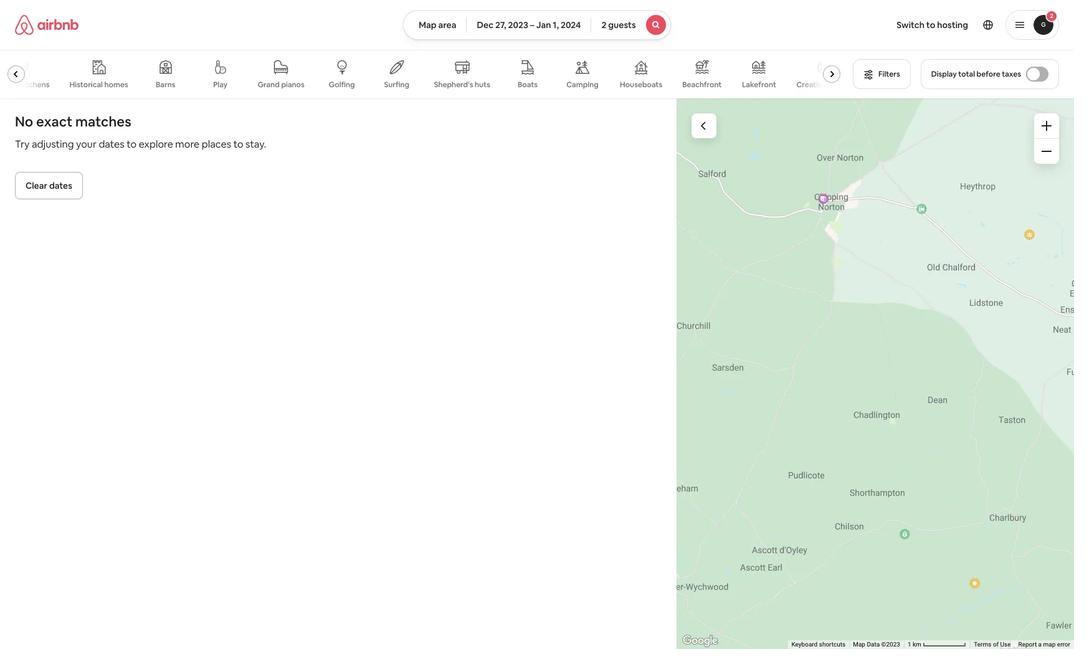 Task type: locate. For each thing, give the bounding box(es) containing it.
to inside profile element
[[926, 19, 935, 31]]

map for map data ©2023
[[853, 641, 865, 648]]

group
[[0, 50, 852, 98]]

2 horizontal spatial to
[[926, 19, 935, 31]]

2 for 2
[[1050, 12, 1053, 20]]

taxes
[[1002, 69, 1021, 79]]

terms of use link
[[974, 641, 1011, 648]]

map left area
[[419, 19, 436, 31]]

0 horizontal spatial 2
[[601, 19, 606, 31]]

0 horizontal spatial map
[[419, 19, 436, 31]]

clear
[[26, 180, 47, 191]]

2
[[1050, 12, 1053, 20], [601, 19, 606, 31]]

chef's
[[0, 80, 18, 90]]

error
[[1057, 641, 1070, 648]]

0 horizontal spatial to
[[127, 138, 137, 151]]

lakefront
[[742, 80, 776, 90]]

1 vertical spatial dates
[[49, 180, 72, 191]]

shepherd's huts
[[434, 80, 490, 90]]

of
[[993, 641, 999, 648]]

display
[[931, 69, 957, 79]]

1 horizontal spatial dates
[[99, 138, 124, 151]]

houseboats
[[620, 80, 662, 90]]

0 vertical spatial map
[[419, 19, 436, 31]]

try adjusting your dates to explore more places to stay.
[[15, 138, 266, 151]]

report a map error link
[[1018, 641, 1070, 648]]

None search field
[[403, 10, 671, 40]]

a
[[1038, 641, 1042, 648]]

1 horizontal spatial 2
[[1050, 12, 1053, 20]]

to left explore
[[127, 138, 137, 151]]

stay.
[[246, 138, 266, 151]]

places
[[202, 138, 231, 151]]

chef's kitchens
[[0, 80, 50, 90]]

dates down matches
[[99, 138, 124, 151]]

1
[[908, 641, 911, 648]]

historical homes
[[69, 80, 128, 90]]

explore
[[139, 138, 173, 151]]

map area
[[419, 19, 456, 31]]

map
[[419, 19, 436, 31], [853, 641, 865, 648]]

to left stay.
[[233, 138, 243, 151]]

1 horizontal spatial map
[[853, 641, 865, 648]]

exact
[[36, 113, 72, 130]]

2 inside button
[[601, 19, 606, 31]]

2 guests
[[601, 19, 636, 31]]

before
[[977, 69, 1000, 79]]

map data ©2023
[[853, 641, 900, 648]]

jan
[[536, 19, 551, 31]]

map inside button
[[419, 19, 436, 31]]

shortcuts
[[819, 641, 846, 648]]

27,
[[495, 19, 506, 31]]

2024
[[561, 19, 581, 31]]

dec
[[477, 19, 493, 31]]

adjusting
[[32, 138, 74, 151]]

spaces
[[828, 80, 852, 90]]

1 km
[[908, 641, 923, 648]]

none search field containing map area
[[403, 10, 671, 40]]

keyboard shortcuts button
[[792, 640, 846, 649]]

creative spaces
[[796, 80, 852, 90]]

to right "switch"
[[926, 19, 935, 31]]

0 vertical spatial dates
[[99, 138, 124, 151]]

2 inside dropdown button
[[1050, 12, 1053, 20]]

dates
[[99, 138, 124, 151], [49, 180, 72, 191]]

display total before taxes button
[[921, 59, 1059, 89]]

map left data
[[853, 641, 865, 648]]

use
[[1000, 641, 1011, 648]]

terms of use
[[974, 641, 1011, 648]]

to
[[926, 19, 935, 31], [127, 138, 137, 151], [233, 138, 243, 151]]

–
[[530, 19, 534, 31]]

1 vertical spatial map
[[853, 641, 865, 648]]

dates right clear
[[49, 180, 72, 191]]

terms
[[974, 641, 992, 648]]

play
[[213, 80, 227, 90]]

homes
[[104, 80, 128, 90]]

data
[[867, 641, 880, 648]]

dec 27, 2023 – jan 1, 2024
[[477, 19, 581, 31]]



Task type: describe. For each thing, give the bounding box(es) containing it.
2 for 2 guests
[[601, 19, 606, 31]]

area
[[438, 19, 456, 31]]

keyboard shortcuts
[[792, 641, 846, 648]]

beachfront
[[682, 80, 722, 90]]

boats
[[518, 80, 538, 90]]

zoom out image
[[1042, 146, 1052, 156]]

switch
[[897, 19, 924, 31]]

1 horizontal spatial to
[[233, 138, 243, 151]]

hosting
[[937, 19, 968, 31]]

no
[[15, 113, 33, 130]]

zoom in image
[[1042, 121, 1052, 131]]

map
[[1043, 641, 1056, 648]]

map area button
[[403, 10, 467, 40]]

google map
showing 4 stays. region
[[677, 98, 1074, 649]]

total
[[958, 69, 975, 79]]

1,
[[553, 19, 559, 31]]

filters
[[878, 69, 900, 79]]

dec 27, 2023 – jan 1, 2024 button
[[466, 10, 591, 40]]

kitchens
[[20, 80, 50, 90]]

your
[[76, 138, 97, 151]]

golfing
[[329, 80, 355, 90]]

2 button
[[1006, 10, 1059, 40]]

©2023
[[881, 641, 900, 648]]

clear dates link
[[15, 172, 83, 199]]

try
[[15, 138, 30, 151]]

grand pianos
[[258, 80, 304, 90]]

switch to hosting
[[897, 19, 968, 31]]

historical
[[69, 80, 103, 90]]

barns
[[156, 80, 175, 90]]

map for map area
[[419, 19, 436, 31]]

2 guests button
[[591, 10, 671, 40]]

pianos
[[281, 80, 304, 90]]

group containing historical homes
[[0, 50, 852, 98]]

shepherd's
[[434, 80, 473, 90]]

guests
[[608, 19, 636, 31]]

keyboard
[[792, 641, 818, 648]]

km
[[913, 641, 921, 648]]

report
[[1018, 641, 1037, 648]]

grand
[[258, 80, 280, 90]]

creative
[[796, 80, 826, 90]]

display total before taxes
[[931, 69, 1021, 79]]

clear dates
[[26, 180, 72, 191]]

no exact matches
[[15, 113, 131, 130]]

camping
[[566, 80, 599, 90]]

report a map error
[[1018, 641, 1070, 648]]

surfing
[[384, 80, 409, 90]]

1 km button
[[904, 640, 970, 649]]

filters button
[[853, 59, 911, 89]]

google image
[[680, 633, 721, 649]]

matches
[[75, 113, 131, 130]]

0 horizontal spatial dates
[[49, 180, 72, 191]]

more
[[175, 138, 200, 151]]

profile element
[[686, 0, 1059, 50]]

huts
[[475, 80, 490, 90]]

2023
[[508, 19, 528, 31]]

switch to hosting link
[[889, 12, 976, 38]]



Task type: vqa. For each thing, say whether or not it's contained in the screenshot.
27,
yes



